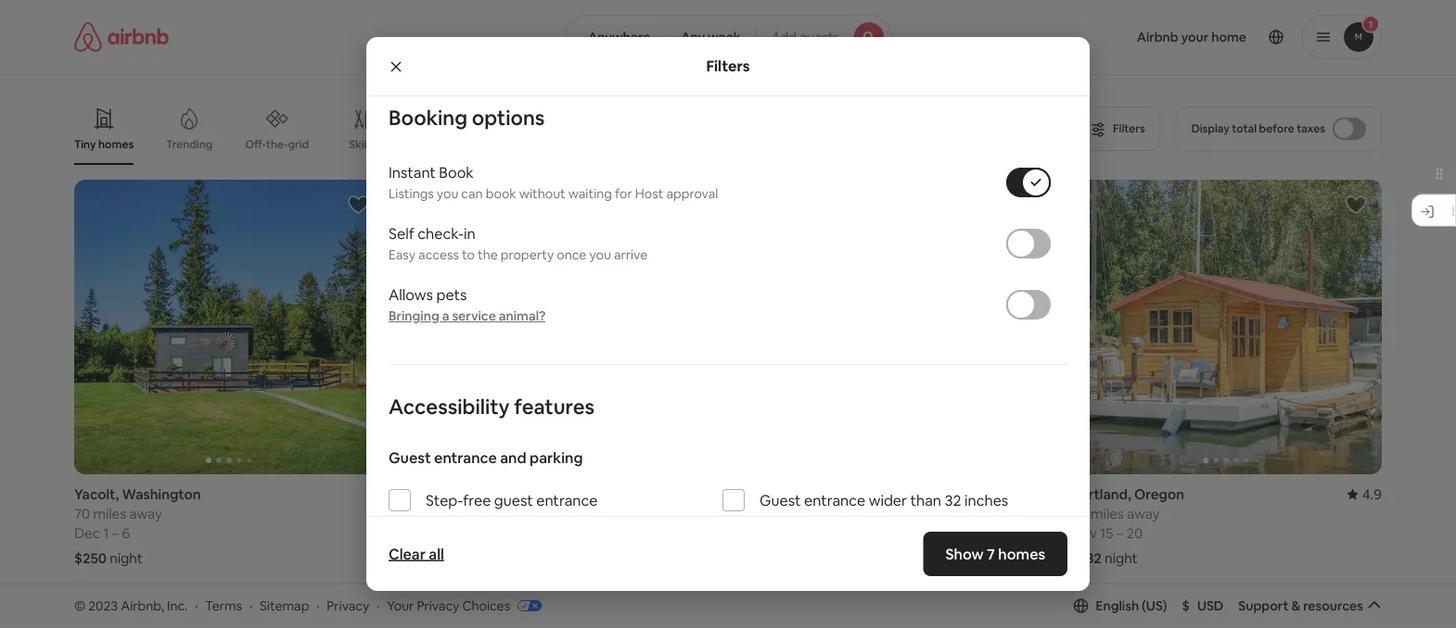 Task type: locate. For each thing, give the bounding box(es) containing it.
show inside filters dialog
[[946, 545, 984, 564]]

1 away from the left
[[129, 505, 162, 523]]

0 horizontal spatial you
[[437, 186, 459, 202]]

· left the "your"
[[377, 598, 380, 615]]

sitemap
[[260, 598, 309, 615]]

1 horizontal spatial privacy
[[417, 598, 460, 615]]

away inside portland, oregon 50 miles away nov 15 – 20 $132 night
[[1127, 505, 1160, 523]]

oregon inside portland, oregon 50 miles away nov 15 – 20 $132 night
[[1135, 485, 1185, 504]]

0 horizontal spatial guest
[[389, 449, 431, 468]]

privacy
[[327, 598, 369, 615], [417, 598, 460, 615]]

show left map
[[685, 516, 719, 533]]

entrance for guest entrance wider than 32 inches
[[804, 491, 866, 510]]

oregon for bend, oregon 98 miles away
[[447, 485, 497, 504]]

guest
[[389, 449, 431, 468], [760, 491, 801, 510]]

miles inside yacolt, washington 70 miles away dec 1 – 6 $250 night
[[93, 505, 126, 523]]

3 miles from the left
[[758, 505, 791, 523]]

add to wishlist: yacolt, washington image
[[347, 194, 370, 216]]

guest entrance and parking
[[389, 449, 583, 468]]

terms · sitemap · privacy ·
[[205, 598, 380, 615]]

self
[[389, 224, 414, 243]]

night inside yacolt, washington 70 miles away dec 1 – 6 $250 night
[[110, 549, 143, 568]]

0 vertical spatial homes
[[98, 137, 134, 152]]

night
[[110, 549, 143, 568], [441, 549, 474, 568], [1105, 549, 1138, 568]]

2 miles from the left
[[426, 505, 459, 523]]

tiny homes
[[74, 137, 134, 152]]

you down the book
[[437, 186, 459, 202]]

pets
[[436, 285, 467, 304]]

night inside portland, oregon 50 miles away nov 15 – 20 $132 night
[[1105, 549, 1138, 568]]

taxes
[[1297, 122, 1326, 136]]

the-
[[266, 137, 288, 151]]

1 horizontal spatial show
[[946, 545, 984, 564]]

0 horizontal spatial –
[[112, 524, 119, 543]]

portland, oregon 50 miles away nov 15 – 20 $132 night
[[1072, 485, 1185, 568]]

you inside instant book listings you can book without waiting for host approval
[[437, 186, 459, 202]]

portland,
[[1072, 485, 1132, 504]]

away inside the 'bend, oregon 98 miles away'
[[462, 505, 495, 523]]

privacy right the "your"
[[417, 598, 460, 615]]

add to wishlist: bend, oregon image
[[680, 194, 702, 216]]

0 horizontal spatial entrance
[[434, 449, 497, 468]]

1 – from the left
[[112, 524, 119, 543]]

1 vertical spatial you
[[589, 247, 611, 264]]

anywhere
[[588, 29, 651, 45]]

you inside self check-in easy access to the property once you arrive
[[589, 247, 611, 264]]

parking
[[530, 449, 583, 468]]

0 horizontal spatial oregon
[[447, 485, 497, 504]]

oregon up "20"
[[1135, 485, 1185, 504]]

2 oregon from the left
[[844, 485, 894, 504]]

guest up bend,
[[389, 449, 431, 468]]

· right terms
[[250, 598, 253, 615]]

0 vertical spatial show
[[685, 516, 719, 533]]

homes
[[98, 137, 134, 152], [998, 545, 1046, 564]]

night down "20"
[[1105, 549, 1138, 568]]

for
[[615, 186, 632, 202]]

booking options
[[389, 104, 545, 131]]

4 miles from the left
[[1091, 505, 1124, 523]]

1 privacy from the left
[[327, 598, 369, 615]]

show left 7
[[946, 545, 984, 564]]

0 horizontal spatial night
[[110, 549, 143, 568]]

away
[[129, 505, 162, 523], [462, 505, 495, 523], [794, 505, 827, 523], [1127, 505, 1160, 523]]

miles inside the 'bend, oregon 98 miles away'
[[426, 505, 459, 523]]

4.9 out of 5 average rating image
[[1348, 485, 1382, 504]]

night right $148
[[441, 549, 474, 568]]

can
[[461, 186, 483, 202]]

oregon inside the 'bend, oregon 98 miles away'
[[447, 485, 497, 504]]

allows
[[389, 285, 433, 304]]

tiny
[[74, 137, 96, 152]]

2 night from the left
[[441, 549, 474, 568]]

accessibility features
[[389, 394, 595, 420]]

2 – from the left
[[1117, 524, 1124, 543]]

miles up 1
[[93, 505, 126, 523]]

show map button
[[667, 502, 790, 547]]

english
[[1096, 598, 1139, 615]]

· left privacy link
[[317, 598, 320, 615]]

you right once
[[589, 247, 611, 264]]

accessibility
[[389, 394, 510, 420]]

©
[[74, 598, 85, 615]]

1 horizontal spatial night
[[441, 549, 474, 568]]

oregon inside rhododendron, oregon 56 miles away
[[844, 485, 894, 504]]

3 oregon from the left
[[1135, 485, 1185, 504]]

entrance for guest entrance and parking
[[434, 449, 497, 468]]

oregon left "than"
[[844, 485, 894, 504]]

service
[[452, 308, 496, 325]]

any week
[[681, 29, 741, 45]]

– inside portland, oregon 50 miles away nov 15 – 20 $132 night
[[1117, 524, 1124, 543]]

show inside button
[[685, 516, 719, 533]]

your privacy choices
[[387, 598, 510, 615]]

entrance left wider
[[804, 491, 866, 510]]

– inside yacolt, washington 70 miles away dec 1 – 6 $250 night
[[112, 524, 119, 543]]

privacy link
[[327, 598, 369, 615]]

– right 15
[[1117, 524, 1124, 543]]

bend, oregon 98 miles away
[[407, 485, 497, 523]]

show
[[685, 516, 719, 533], [946, 545, 984, 564]]

2 away from the left
[[462, 505, 495, 523]]

1 night from the left
[[110, 549, 143, 568]]

waiting
[[569, 186, 612, 202]]

bringing
[[389, 308, 439, 325]]

any
[[681, 29, 705, 45]]

1 vertical spatial homes
[[998, 545, 1046, 564]]

miles down bend,
[[426, 505, 459, 523]]

away for rhododendron,
[[794, 505, 827, 523]]

0 horizontal spatial show
[[685, 516, 719, 533]]

away inside rhododendron, oregon 56 miles away
[[794, 505, 827, 523]]

night down 6
[[110, 549, 143, 568]]

miles up 15
[[1091, 505, 1124, 523]]

homes right tiny
[[98, 137, 134, 152]]

allows pets bringing a service animal?
[[389, 285, 546, 325]]

4 away from the left
[[1127, 505, 1160, 523]]

1 horizontal spatial guest
[[760, 491, 801, 510]]

away inside yacolt, washington 70 miles away dec 1 – 6 $250 night
[[129, 505, 162, 523]]

homes right 7
[[998, 545, 1046, 564]]

entrance
[[434, 449, 497, 468], [536, 491, 598, 510], [804, 491, 866, 510]]

entrance up free
[[434, 449, 497, 468]]

washington
[[122, 485, 201, 504]]

options
[[472, 104, 545, 131]]

miles inside portland, oregon 50 miles away nov 15 – 20 $132 night
[[1091, 505, 1124, 523]]

inc.
[[167, 598, 188, 615]]

add to wishlist: chinook, washington image
[[680, 619, 702, 629]]

1 horizontal spatial homes
[[998, 545, 1046, 564]]

2 horizontal spatial entrance
[[804, 491, 866, 510]]

3 away from the left
[[794, 505, 827, 523]]

oregon down guest entrance and parking
[[447, 485, 497, 504]]

book
[[439, 163, 474, 182]]

add guests button
[[756, 15, 892, 59]]

0 vertical spatial you
[[437, 186, 459, 202]]

wider
[[869, 491, 907, 510]]

access
[[418, 247, 459, 264]]

show for show 7 homes
[[946, 545, 984, 564]]

privacy up the add to wishlist: eugene, oregon icon at the bottom
[[327, 598, 369, 615]]

miles down rhododendron,
[[758, 505, 791, 523]]

0 vertical spatial guest
[[389, 449, 431, 468]]

2 horizontal spatial oregon
[[1135, 485, 1185, 504]]

1 vertical spatial show
[[946, 545, 984, 564]]

miles
[[93, 505, 126, 523], [426, 505, 459, 523], [758, 505, 791, 523], [1091, 505, 1124, 523]]

sitemap link
[[260, 598, 309, 615]]

$ usd
[[1182, 598, 1224, 615]]

yacolt,
[[74, 485, 119, 504]]

98
[[407, 505, 423, 523]]

1 miles from the left
[[93, 505, 126, 523]]

free
[[463, 491, 491, 510]]

32
[[945, 491, 962, 510]]

entrance down parking
[[536, 491, 598, 510]]

check-
[[418, 224, 464, 243]]

1 vertical spatial guest
[[760, 491, 801, 510]]

2 horizontal spatial night
[[1105, 549, 1138, 568]]

1 horizontal spatial you
[[589, 247, 611, 264]]

resources
[[1304, 598, 1364, 615]]

None search field
[[565, 15, 892, 59]]

$132
[[1072, 549, 1102, 568]]

0 horizontal spatial privacy
[[327, 598, 369, 615]]

1 horizontal spatial –
[[1117, 524, 1124, 543]]

you
[[437, 186, 459, 202], [589, 247, 611, 264]]

· right inc.
[[195, 598, 198, 615]]

1 · from the left
[[195, 598, 198, 615]]

miles inside rhododendron, oregon 56 miles away
[[758, 505, 791, 523]]

0 horizontal spatial homes
[[98, 137, 134, 152]]

1 horizontal spatial oregon
[[844, 485, 894, 504]]

your privacy choices link
[[387, 598, 542, 616]]

·
[[195, 598, 198, 615], [250, 598, 253, 615], [317, 598, 320, 615], [377, 598, 380, 615]]

than
[[911, 491, 942, 510]]

guest right 56
[[760, 491, 801, 510]]

guest entrance wider than 32 inches
[[760, 491, 1009, 510]]

1 oregon from the left
[[447, 485, 497, 504]]

group
[[74, 93, 1064, 165], [74, 180, 385, 475], [407, 180, 717, 475], [739, 180, 1050, 475], [1072, 180, 1382, 475], [74, 605, 385, 629], [407, 605, 717, 629], [739, 605, 1050, 629], [1072, 605, 1382, 629]]

night for $250
[[110, 549, 143, 568]]

display
[[1192, 122, 1230, 136]]

3 night from the left
[[1105, 549, 1138, 568]]

away for bend,
[[462, 505, 495, 523]]

add to wishlist: eugene, oregon image
[[347, 619, 370, 629]]

– right 1
[[112, 524, 119, 543]]



Task type: vqa. For each thing, say whether or not it's contained in the screenshot.
read
no



Task type: describe. For each thing, give the bounding box(es) containing it.
clear all button
[[379, 536, 454, 573]]

2 privacy from the left
[[417, 598, 460, 615]]

clear
[[389, 545, 426, 564]]

skiing
[[349, 137, 380, 152]]

english (us) button
[[1074, 598, 1168, 615]]

3 · from the left
[[317, 598, 320, 615]]

guest for guest entrance and parking
[[389, 449, 431, 468]]

&
[[1292, 598, 1301, 615]]

miles for 70
[[93, 505, 126, 523]]

bringing a service animal? button
[[389, 308, 546, 325]]

4.9
[[1363, 485, 1382, 504]]

group containing off-the-grid
[[74, 93, 1064, 165]]

add to wishlist: vancouver, washington image
[[1345, 619, 1367, 629]]

instant book listings you can book without waiting for host approval
[[389, 163, 718, 202]]

display total before taxes
[[1192, 122, 1326, 136]]

15
[[1100, 524, 1114, 543]]

once
[[557, 247, 587, 264]]

total
[[1232, 122, 1257, 136]]

miles for 98
[[426, 505, 459, 523]]

trending
[[166, 137, 213, 152]]

any week button
[[665, 15, 757, 59]]

in
[[464, 224, 476, 243]]

filters
[[706, 57, 750, 76]]

features
[[514, 394, 595, 420]]

add to wishlist: rhododendron, oregon image
[[1013, 194, 1035, 216]]

1
[[103, 524, 109, 543]]

profile element
[[914, 0, 1382, 74]]

add to wishlist: portland, oregon image
[[1013, 619, 1035, 629]]

$148
[[407, 549, 438, 568]]

dec
[[74, 524, 100, 543]]

show 7 homes
[[946, 545, 1046, 564]]

booking
[[389, 104, 468, 131]]

before
[[1259, 122, 1295, 136]]

easy
[[389, 247, 416, 264]]

map
[[722, 516, 749, 533]]

instant
[[389, 163, 436, 182]]

56
[[739, 505, 755, 523]]

2 · from the left
[[250, 598, 253, 615]]

– for 6
[[112, 524, 119, 543]]

off-
[[245, 137, 266, 151]]

english (us)
[[1096, 598, 1168, 615]]

the
[[478, 247, 498, 264]]

week
[[708, 29, 741, 45]]

self check-in easy access to the property once you arrive
[[389, 224, 648, 264]]

terms link
[[205, 598, 242, 615]]

add guests
[[772, 29, 840, 45]]

nov
[[1072, 524, 1097, 543]]

add to wishlist: portland, oregon image
[[1345, 194, 1367, 216]]

away for portland,
[[1127, 505, 1160, 523]]

4 · from the left
[[377, 598, 380, 615]]

property
[[501, 247, 554, 264]]

show for show map
[[685, 516, 719, 533]]

filters dialog
[[366, 37, 1090, 629]]

miles for 50
[[1091, 505, 1124, 523]]

guests
[[800, 29, 840, 45]]

listings
[[389, 186, 434, 202]]

off-the-grid
[[245, 137, 309, 151]]

7
[[987, 545, 995, 564]]

$250
[[74, 549, 107, 568]]

to
[[462, 247, 475, 264]]

guest for guest entrance wider than 32 inches
[[760, 491, 801, 510]]

$148 night
[[407, 549, 474, 568]]

support & resources
[[1239, 598, 1364, 615]]

night for $132
[[1105, 549, 1138, 568]]

4.94 out of 5 average rating image
[[1007, 486, 1050, 504]]

anywhere button
[[565, 15, 666, 59]]

away for yacolt,
[[129, 505, 162, 523]]

$
[[1182, 598, 1190, 615]]

and
[[500, 449, 527, 468]]

book
[[486, 186, 516, 202]]

support
[[1239, 598, 1289, 615]]

50
[[1072, 505, 1088, 523]]

support & resources button
[[1239, 598, 1382, 615]]

approval
[[666, 186, 718, 202]]

grid
[[288, 137, 309, 151]]

choices
[[462, 598, 510, 615]]

animal?
[[499, 308, 546, 325]]

show map
[[685, 516, 749, 533]]

oregon for rhododendron, oregon 56 miles away
[[844, 485, 894, 504]]

arrive
[[614, 247, 648, 264]]

rhododendron, oregon 56 miles away
[[739, 485, 894, 523]]

none search field containing anywhere
[[565, 15, 892, 59]]

show 7 homes link
[[923, 533, 1068, 577]]

oregon for portland, oregon 50 miles away nov 15 – 20 $132 night
[[1135, 485, 1185, 504]]

all
[[429, 545, 444, 564]]

rhododendron,
[[739, 485, 841, 504]]

homes inside filters dialog
[[998, 545, 1046, 564]]

clear all
[[389, 545, 444, 564]]

1 horizontal spatial entrance
[[536, 491, 598, 510]]

step-
[[426, 491, 463, 510]]

terms
[[205, 598, 242, 615]]

usd
[[1198, 598, 1224, 615]]

miles for 56
[[758, 505, 791, 523]]

without
[[519, 186, 566, 202]]

– for 20
[[1117, 524, 1124, 543]]

inches
[[965, 491, 1009, 510]]

step-free guest entrance
[[426, 491, 598, 510]]

2023
[[88, 598, 118, 615]]

display total before taxes button
[[1176, 107, 1382, 151]]

host
[[635, 186, 664, 202]]



